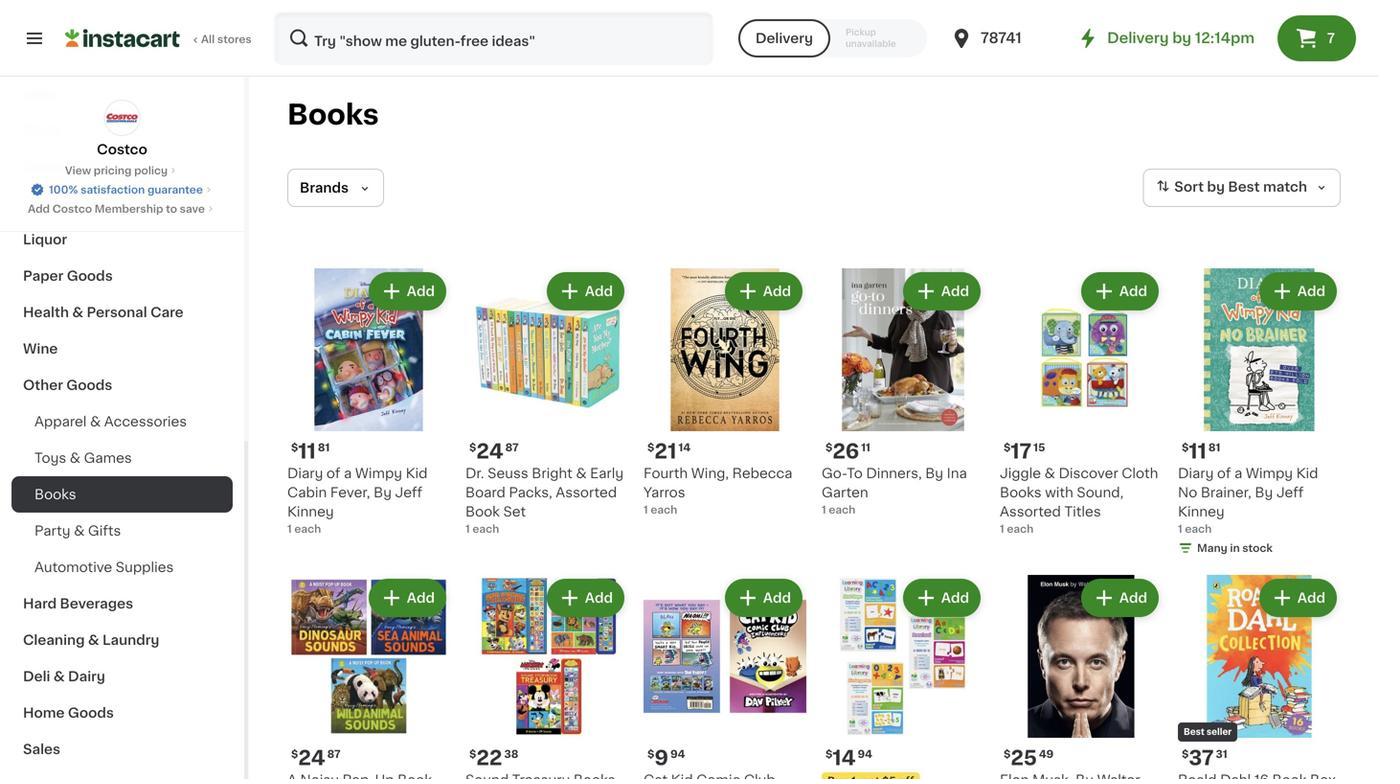 Task type: describe. For each thing, give the bounding box(es) containing it.
$ 9 94
[[648, 748, 686, 768]]

by for sort
[[1208, 180, 1226, 194]]

liquor
[[23, 233, 67, 246]]

22
[[477, 748, 503, 768]]

& for apparel & accessories
[[90, 415, 101, 428]]

sound,
[[1077, 486, 1124, 499]]

discover
[[1059, 467, 1119, 480]]

1 horizontal spatial 14
[[833, 748, 856, 768]]

hard beverages
[[23, 597, 133, 610]]

& for health & personal care
[[72, 306, 83, 319]]

jiggle & discover cloth books with sound, assorted titles 1 each
[[1000, 467, 1159, 534]]

49
[[1040, 749, 1054, 759]]

cleaning
[[23, 633, 85, 647]]

of for brainer,
[[1218, 467, 1232, 480]]

1 inside go-to dinners, by ina garten 1 each
[[822, 505, 827, 515]]

$ inside $ 17 15
[[1004, 442, 1011, 453]]

health & personal care link
[[11, 294, 233, 331]]

toys & games
[[34, 451, 132, 465]]

assorted for 24
[[556, 486, 617, 499]]

1 horizontal spatial 24
[[477, 441, 504, 461]]

costco logo image
[[104, 100, 140, 136]]

no
[[1179, 486, 1198, 499]]

guarantee
[[148, 184, 203, 195]]

1 vertical spatial $ 24 87
[[291, 748, 341, 768]]

fourth
[[644, 467, 688, 480]]

14 inside $ 21 14
[[679, 442, 691, 453]]

1 vertical spatial 87
[[327, 749, 341, 759]]

packs,
[[509, 486, 553, 499]]

gifts
[[88, 524, 121, 538]]

11 inside $ 26 11
[[862, 442, 871, 453]]

assorted for 17
[[1000, 505, 1062, 518]]

$ inside "$ 25 49"
[[1004, 749, 1011, 759]]

100% satisfaction guarantee button
[[30, 178, 215, 197]]

$ inside $ 21 14
[[648, 442, 655, 453]]

78741
[[981, 31, 1022, 45]]

games
[[84, 451, 132, 465]]

& for party & gifts
[[74, 524, 85, 538]]

yarros
[[644, 486, 686, 499]]

by for delivery
[[1173, 31, 1192, 45]]

11 for diary of a wimpy kid cabin fever, by jeff kinney
[[298, 441, 316, 461]]

book
[[466, 505, 500, 518]]

dr.
[[466, 467, 484, 480]]

satisfaction
[[81, 184, 145, 195]]

diary of a wimpy kid no brainer, by jeff kinney 1 each
[[1179, 467, 1319, 534]]

to
[[847, 467, 863, 480]]

1 inside dr. seuss bright & early board packs, assorted book set 1 each
[[466, 524, 470, 534]]

& for jiggle & discover cloth books with sound, assorted titles 1 each
[[1045, 467, 1056, 480]]

titles
[[1065, 505, 1102, 518]]

sales link
[[11, 731, 233, 768]]

dairy
[[68, 670, 105, 683]]

party & gifts
[[34, 524, 121, 538]]

by inside go-to dinners, by ina garten 1 each
[[926, 467, 944, 480]]

21
[[655, 441, 677, 461]]

personal
[[87, 306, 147, 319]]

delivery by 12:14pm link
[[1077, 27, 1255, 50]]

1 horizontal spatial books
[[287, 101, 379, 128]]

sales
[[23, 743, 60, 756]]

0 vertical spatial 87
[[506, 442, 519, 453]]

$ 21 14
[[648, 441, 691, 461]]

diary for no
[[1179, 467, 1214, 480]]

$ 22 38
[[470, 748, 519, 768]]

81 for diary of a wimpy kid no brainer, by jeff kinney
[[1209, 442, 1221, 453]]

kid for brainer,
[[1297, 467, 1319, 480]]

product group containing 37
[[1179, 575, 1342, 779]]

early
[[590, 467, 624, 480]]

94 for 14
[[858, 749, 873, 759]]

jiggle
[[1000, 467, 1042, 480]]

kinney for cabin
[[287, 505, 334, 518]]

product group containing 21
[[644, 268, 807, 517]]

go-to dinners, by ina garten 1 each
[[822, 467, 968, 515]]

other goods
[[23, 379, 112, 392]]

best for best seller
[[1184, 728, 1205, 736]]

health
[[23, 306, 69, 319]]

automotive supplies
[[34, 561, 174, 574]]

by for brainer,
[[1256, 486, 1274, 499]]

37
[[1190, 748, 1215, 768]]

wimpy for brainer,
[[1247, 467, 1294, 480]]

& for cleaning & laundry
[[88, 633, 99, 647]]

health & personal care
[[23, 306, 184, 319]]

each inside jiggle & discover cloth books with sound, assorted titles 1 each
[[1007, 524, 1034, 534]]

paper
[[23, 269, 64, 283]]

home
[[23, 706, 65, 720]]

1 inside diary of a wimpy kid no brainer, by jeff kinney 1 each
[[1179, 524, 1183, 534]]

hard
[[23, 597, 57, 610]]

service type group
[[739, 19, 928, 57]]

party
[[34, 524, 70, 538]]

0 vertical spatial $ 24 87
[[470, 441, 519, 461]]

go-
[[822, 467, 847, 480]]

78741 button
[[951, 11, 1066, 65]]

kinney for no
[[1179, 505, 1225, 518]]

1 vertical spatial costco
[[52, 204, 92, 214]]

product group containing 9
[[644, 575, 807, 779]]

liquor link
[[11, 221, 233, 258]]

stores
[[217, 34, 252, 45]]

& inside dr. seuss bright & early board packs, assorted book set 1 each
[[576, 467, 587, 480]]

home goods link
[[11, 695, 233, 731]]

goods for home goods
[[68, 706, 114, 720]]

0 horizontal spatial books
[[34, 488, 76, 501]]

jeff for fever,
[[395, 486, 423, 499]]

toys & games link
[[11, 440, 233, 476]]

baby
[[23, 87, 59, 101]]

other
[[23, 379, 63, 392]]

electronics
[[23, 160, 101, 173]]

garten
[[822, 486, 869, 499]]

beverages
[[60, 597, 133, 610]]

rebecca
[[733, 467, 793, 480]]

12:14pm
[[1196, 31, 1255, 45]]

$ 37 31
[[1182, 748, 1228, 768]]

each inside dr. seuss bright & early board packs, assorted book set 1 each
[[473, 524, 500, 534]]

1 inside diary of a wimpy kid cabin fever, by jeff kinney 1 each
[[287, 524, 292, 534]]

& for deli & dairy
[[54, 670, 65, 683]]

all
[[201, 34, 215, 45]]

$ 11 81 for diary of a wimpy kid no brainer, by jeff kinney
[[1182, 441, 1221, 461]]

baby link
[[11, 76, 233, 112]]

cider
[[73, 196, 111, 210]]

delivery button
[[739, 19, 831, 57]]

floral
[[23, 124, 61, 137]]

beer
[[23, 196, 56, 210]]



Task type: locate. For each thing, give the bounding box(es) containing it.
$ 25 49
[[1004, 748, 1054, 768]]

1 vertical spatial 14
[[833, 748, 856, 768]]

1 diary from the left
[[287, 467, 323, 480]]

goods up the health & personal care
[[67, 269, 113, 283]]

brands
[[300, 181, 349, 195]]

1 a from the left
[[344, 467, 352, 480]]

& right toys
[[70, 451, 81, 465]]

by right brainer,
[[1256, 486, 1274, 499]]

diary up cabin
[[287, 467, 323, 480]]

electronics link
[[11, 149, 233, 185]]

0 horizontal spatial wimpy
[[355, 467, 403, 480]]

1 horizontal spatial jeff
[[1277, 486, 1304, 499]]

by right fever,
[[374, 486, 392, 499]]

0 vertical spatial best
[[1229, 180, 1261, 194]]

1 horizontal spatial diary
[[1179, 467, 1214, 480]]

None search field
[[274, 11, 714, 65]]

add
[[28, 204, 50, 214], [407, 285, 435, 298], [585, 285, 613, 298], [764, 285, 792, 298], [942, 285, 970, 298], [1120, 285, 1148, 298], [1298, 285, 1326, 298], [407, 591, 435, 605], [585, 591, 613, 605], [764, 591, 792, 605], [942, 591, 970, 605], [1120, 591, 1148, 605], [1298, 591, 1326, 605]]

floral link
[[11, 112, 233, 149]]

& right deli at bottom left
[[54, 670, 65, 683]]

board
[[466, 486, 506, 499]]

books up brands dropdown button
[[287, 101, 379, 128]]

17
[[1011, 441, 1032, 461]]

each
[[651, 505, 678, 515], [829, 505, 856, 515], [295, 524, 321, 534], [473, 524, 500, 534], [1007, 524, 1034, 534], [1186, 524, 1212, 534]]

100%
[[49, 184, 78, 195]]

home goods
[[23, 706, 114, 720]]

many in stock
[[1198, 543, 1273, 553]]

all stores
[[201, 34, 252, 45]]

81 up cabin
[[318, 442, 330, 453]]

a up fever,
[[344, 467, 352, 480]]

11 for diary of a wimpy kid no brainer, by jeff kinney
[[1190, 441, 1207, 461]]

0 horizontal spatial by
[[1173, 31, 1192, 45]]

by right sort
[[1208, 180, 1226, 194]]

by inside field
[[1208, 180, 1226, 194]]

11
[[298, 441, 316, 461], [1190, 441, 1207, 461], [862, 442, 871, 453]]

save
[[180, 204, 205, 214]]

1 vertical spatial goods
[[66, 379, 112, 392]]

1 94 from the left
[[671, 749, 686, 759]]

goods
[[67, 269, 113, 283], [66, 379, 112, 392], [68, 706, 114, 720]]

each down book
[[473, 524, 500, 534]]

view
[[65, 165, 91, 176]]

2 81 from the left
[[1209, 442, 1221, 453]]

0 horizontal spatial kid
[[406, 467, 428, 480]]

& up with
[[1045, 467, 1056, 480]]

each down 'yarros'
[[651, 505, 678, 515]]

0 horizontal spatial a
[[344, 467, 352, 480]]

best left seller
[[1184, 728, 1205, 736]]

brainer,
[[1201, 486, 1252, 499]]

2 horizontal spatial by
[[1256, 486, 1274, 499]]

paper goods link
[[11, 258, 233, 294]]

each inside fourth wing, rebecca yarros 1 each
[[651, 505, 678, 515]]

1 $ 11 81 from the left
[[291, 441, 330, 461]]

jeff right fever,
[[395, 486, 423, 499]]

cabin
[[287, 486, 327, 499]]

87
[[506, 442, 519, 453], [327, 749, 341, 759]]

38
[[504, 749, 519, 759]]

1 horizontal spatial 11
[[862, 442, 871, 453]]

bright
[[532, 467, 573, 480]]

1 down book
[[466, 524, 470, 534]]

instacart logo image
[[65, 27, 180, 50]]

$ inside $ 9 94
[[648, 749, 655, 759]]

0 horizontal spatial diary
[[287, 467, 323, 480]]

0 vertical spatial 14
[[679, 442, 691, 453]]

1 down no
[[1179, 524, 1183, 534]]

1 horizontal spatial best
[[1229, 180, 1261, 194]]

best inside product group
[[1184, 728, 1205, 736]]

sort
[[1175, 180, 1205, 194]]

0 vertical spatial by
[[1173, 31, 1192, 45]]

product group containing 17
[[1000, 268, 1163, 537]]

& right health
[[72, 306, 83, 319]]

wimpy inside diary of a wimpy kid no brainer, by jeff kinney 1 each
[[1247, 467, 1294, 480]]

0 horizontal spatial assorted
[[556, 486, 617, 499]]

$ 14 94
[[826, 748, 873, 768]]

1 horizontal spatial of
[[1218, 467, 1232, 480]]

& for beer & cider
[[59, 196, 70, 210]]

jeff inside diary of a wimpy kid no brainer, by jeff kinney 1 each
[[1277, 486, 1304, 499]]

assorted down early
[[556, 486, 617, 499]]

many
[[1198, 543, 1228, 553]]

product group containing 22
[[466, 575, 629, 779]]

wimpy up fever,
[[355, 467, 403, 480]]

dinners,
[[867, 467, 922, 480]]

1 down jiggle at the right of the page
[[1000, 524, 1005, 534]]

1 down garten
[[822, 505, 827, 515]]

of up brainer,
[[1218, 467, 1232, 480]]

0 vertical spatial goods
[[67, 269, 113, 283]]

2 $ 11 81 from the left
[[1182, 441, 1221, 461]]

each up many at the bottom of page
[[1186, 524, 1212, 534]]

0 horizontal spatial kinney
[[287, 505, 334, 518]]

2 kinney from the left
[[1179, 505, 1225, 518]]

0 horizontal spatial 81
[[318, 442, 330, 453]]

diary inside diary of a wimpy kid cabin fever, by jeff kinney 1 each
[[287, 467, 323, 480]]

0 horizontal spatial best
[[1184, 728, 1205, 736]]

product group containing 25
[[1000, 575, 1163, 779]]

11 right 26
[[862, 442, 871, 453]]

& for toys & games
[[70, 451, 81, 465]]

1 of from the left
[[327, 467, 341, 480]]

0 horizontal spatial by
[[374, 486, 392, 499]]

1 horizontal spatial $ 11 81
[[1182, 441, 1221, 461]]

$ 11 81 for diary of a wimpy kid cabin fever, by jeff kinney
[[291, 441, 330, 461]]

by for fever,
[[374, 486, 392, 499]]

$ 11 81
[[291, 441, 330, 461], [1182, 441, 1221, 461]]

by left 12:14pm in the right of the page
[[1173, 31, 1192, 45]]

kid for fever,
[[406, 467, 428, 480]]

a up brainer,
[[1235, 467, 1243, 480]]

deli
[[23, 670, 50, 683]]

by left 'ina'
[[926, 467, 944, 480]]

1 down 'yarros'
[[644, 505, 648, 515]]

1 horizontal spatial kid
[[1297, 467, 1319, 480]]

1 vertical spatial best
[[1184, 728, 1205, 736]]

a inside diary of a wimpy kid no brainer, by jeff kinney 1 each
[[1235, 467, 1243, 480]]

wimpy for fever,
[[355, 467, 403, 480]]

1 horizontal spatial 81
[[1209, 442, 1221, 453]]

seuss
[[488, 467, 529, 480]]

$ inside the "$ 22 38"
[[470, 749, 477, 759]]

1 horizontal spatial wimpy
[[1247, 467, 1294, 480]]

81 for diary of a wimpy kid cabin fever, by jeff kinney
[[318, 442, 330, 453]]

diary for cabin
[[287, 467, 323, 480]]

diary up no
[[1179, 467, 1214, 480]]

94 for 9
[[671, 749, 686, 759]]

diary of a wimpy kid cabin fever, by jeff kinney 1 each
[[287, 467, 428, 534]]

costco down the 100%
[[52, 204, 92, 214]]

delivery inside delivery button
[[756, 32, 814, 45]]

1 down cabin
[[287, 524, 292, 534]]

best match
[[1229, 180, 1308, 194]]

of for fever,
[[327, 467, 341, 480]]

1 vertical spatial by
[[1208, 180, 1226, 194]]

wine
[[23, 342, 58, 356]]

brands button
[[287, 169, 384, 207]]

1 81 from the left
[[318, 442, 330, 453]]

0 horizontal spatial delivery
[[756, 32, 814, 45]]

delivery by 12:14pm
[[1108, 31, 1255, 45]]

94 inside the $ 14 94
[[858, 749, 873, 759]]

of inside diary of a wimpy kid no brainer, by jeff kinney 1 each
[[1218, 467, 1232, 480]]

0 vertical spatial costco
[[97, 143, 147, 156]]

26
[[833, 441, 860, 461]]

Best match Sort by field
[[1143, 169, 1342, 207]]

policy
[[134, 165, 168, 176]]

delivery inside delivery by 12:14pm link
[[1108, 31, 1170, 45]]

2 94 from the left
[[858, 749, 873, 759]]

kinney inside diary of a wimpy kid no brainer, by jeff kinney 1 each
[[1179, 505, 1225, 518]]

to
[[166, 204, 177, 214]]

& right apparel
[[90, 415, 101, 428]]

0 horizontal spatial 94
[[671, 749, 686, 759]]

9
[[655, 748, 669, 768]]

set
[[504, 505, 526, 518]]

by inside diary of a wimpy kid cabin fever, by jeff kinney 1 each
[[374, 486, 392, 499]]

0 horizontal spatial 14
[[679, 442, 691, 453]]

wimpy up brainer,
[[1247, 467, 1294, 480]]

goods up apparel & accessories
[[66, 379, 112, 392]]

0 vertical spatial 24
[[477, 441, 504, 461]]

a for brainer,
[[1235, 467, 1243, 480]]

kinney down no
[[1179, 505, 1225, 518]]

$ inside the $ 14 94
[[826, 749, 833, 759]]

product group
[[287, 268, 450, 537], [466, 268, 629, 537], [644, 268, 807, 517], [822, 268, 985, 517], [1000, 268, 1163, 537], [1179, 268, 1342, 560], [287, 575, 450, 779], [466, 575, 629, 779], [644, 575, 807, 779], [822, 575, 985, 779], [1000, 575, 1163, 779], [1179, 575, 1342, 779]]

$ 11 81 up cabin
[[291, 441, 330, 461]]

wine link
[[11, 331, 233, 367]]

$ inside $ 37 31
[[1182, 749, 1190, 759]]

$ 17 15
[[1004, 441, 1046, 461]]

1 horizontal spatial by
[[926, 467, 944, 480]]

1 inside fourth wing, rebecca yarros 1 each
[[644, 505, 648, 515]]

2 wimpy from the left
[[1247, 467, 1294, 480]]

2 of from the left
[[1218, 467, 1232, 480]]

$ inside $ 26 11
[[826, 442, 833, 453]]

1 kinney from the left
[[287, 505, 334, 518]]

seller
[[1207, 728, 1232, 736]]

assorted inside dr. seuss bright & early board packs, assorted book set 1 each
[[556, 486, 617, 499]]

books
[[287, 101, 379, 128], [1000, 486, 1042, 499], [34, 488, 76, 501]]

with
[[1046, 486, 1074, 499]]

1 jeff from the left
[[395, 486, 423, 499]]

1 vertical spatial assorted
[[1000, 505, 1062, 518]]

81
[[318, 442, 330, 453], [1209, 442, 1221, 453]]

each down cabin
[[295, 524, 321, 534]]

2 horizontal spatial 11
[[1190, 441, 1207, 461]]

view pricing policy
[[65, 165, 168, 176]]

assorted inside jiggle & discover cloth books with sound, assorted titles 1 each
[[1000, 505, 1062, 518]]

each down jiggle at the right of the page
[[1007, 524, 1034, 534]]

dr. seuss bright & early board packs, assorted book set 1 each
[[466, 467, 624, 534]]

a inside diary of a wimpy kid cabin fever, by jeff kinney 1 each
[[344, 467, 352, 480]]

0 horizontal spatial jeff
[[395, 486, 423, 499]]

1 horizontal spatial by
[[1208, 180, 1226, 194]]

0 horizontal spatial 24
[[298, 748, 326, 768]]

all stores link
[[65, 11, 253, 65]]

0 horizontal spatial 11
[[298, 441, 316, 461]]

jeff for brainer,
[[1277, 486, 1304, 499]]

2 kid from the left
[[1297, 467, 1319, 480]]

kinney inside diary of a wimpy kid cabin fever, by jeff kinney 1 each
[[287, 505, 334, 518]]

1 horizontal spatial delivery
[[1108, 31, 1170, 45]]

kid inside diary of a wimpy kid cabin fever, by jeff kinney 1 each
[[406, 467, 428, 480]]

1 horizontal spatial costco
[[97, 143, 147, 156]]

best inside field
[[1229, 180, 1261, 194]]

by inside diary of a wimpy kid no brainer, by jeff kinney 1 each
[[1256, 486, 1274, 499]]

0 horizontal spatial of
[[327, 467, 341, 480]]

of up fever,
[[327, 467, 341, 480]]

1 horizontal spatial kinney
[[1179, 505, 1225, 518]]

$ 26 11
[[826, 441, 871, 461]]

fever,
[[330, 486, 370, 499]]

add costco membership to save
[[28, 204, 205, 214]]

each down garten
[[829, 505, 856, 515]]

& left early
[[576, 467, 587, 480]]

& down the 100%
[[59, 196, 70, 210]]

11 up no
[[1190, 441, 1207, 461]]

94 inside $ 9 94
[[671, 749, 686, 759]]

diary
[[287, 467, 323, 480], [1179, 467, 1214, 480]]

0 horizontal spatial 87
[[327, 749, 341, 759]]

by
[[926, 467, 944, 480], [374, 486, 392, 499], [1256, 486, 1274, 499]]

accessories
[[104, 415, 187, 428]]

81 up brainer,
[[1209, 442, 1221, 453]]

product group containing 14
[[822, 575, 985, 779]]

kid inside diary of a wimpy kid no brainer, by jeff kinney 1 each
[[1297, 467, 1319, 480]]

laundry
[[103, 633, 159, 647]]

Search field
[[276, 13, 712, 63]]

1 horizontal spatial $ 24 87
[[470, 441, 519, 461]]

assorted
[[556, 486, 617, 499], [1000, 505, 1062, 518]]

product group containing 26
[[822, 268, 985, 517]]

cleaning & laundry
[[23, 633, 159, 647]]

1 horizontal spatial 87
[[506, 442, 519, 453]]

2 horizontal spatial books
[[1000, 486, 1042, 499]]

2 diary from the left
[[1179, 467, 1214, 480]]

goods for other goods
[[66, 379, 112, 392]]

books link
[[11, 476, 233, 513]]

delivery for delivery by 12:14pm
[[1108, 31, 1170, 45]]

0 horizontal spatial $ 24 87
[[291, 748, 341, 768]]

books up party
[[34, 488, 76, 501]]

$ 11 81 up no
[[1182, 441, 1221, 461]]

0 vertical spatial assorted
[[556, 486, 617, 499]]

costco up view pricing policy link
[[97, 143, 147, 156]]

& left "gifts"
[[74, 524, 85, 538]]

a for fever,
[[344, 467, 352, 480]]

each inside diary of a wimpy kid cabin fever, by jeff kinney 1 each
[[295, 524, 321, 534]]

goods for paper goods
[[67, 269, 113, 283]]

2 vertical spatial goods
[[68, 706, 114, 720]]

jeff inside diary of a wimpy kid cabin fever, by jeff kinney 1 each
[[395, 486, 423, 499]]

paper goods
[[23, 269, 113, 283]]

& inside jiggle & discover cloth books with sound, assorted titles 1 each
[[1045, 467, 1056, 480]]

best for best match
[[1229, 180, 1261, 194]]

best left the match
[[1229, 180, 1261, 194]]

goods down dairy
[[68, 706, 114, 720]]

sort by
[[1175, 180, 1226, 194]]

apparel & accessories link
[[11, 403, 233, 440]]

kinney down cabin
[[287, 505, 334, 518]]

books down jiggle at the right of the page
[[1000, 486, 1042, 499]]

assorted down with
[[1000, 505, 1062, 518]]

each inside diary of a wimpy kid no brainer, by jeff kinney 1 each
[[1186, 524, 1212, 534]]

11 up cabin
[[298, 441, 316, 461]]

automotive
[[34, 561, 112, 574]]

automotive supplies link
[[11, 549, 233, 585]]

diary inside diary of a wimpy kid no brainer, by jeff kinney 1 each
[[1179, 467, 1214, 480]]

jeff
[[395, 486, 423, 499], [1277, 486, 1304, 499]]

7
[[1328, 32, 1336, 45]]

jeff right brainer,
[[1277, 486, 1304, 499]]

by
[[1173, 31, 1192, 45], [1208, 180, 1226, 194]]

ina
[[947, 467, 968, 480]]

2 jeff from the left
[[1277, 486, 1304, 499]]

pricing
[[94, 165, 132, 176]]

1 horizontal spatial a
[[1235, 467, 1243, 480]]

match
[[1264, 180, 1308, 194]]

0 horizontal spatial costco
[[52, 204, 92, 214]]

delivery for delivery
[[756, 32, 814, 45]]

1 horizontal spatial 94
[[858, 749, 873, 759]]

0 horizontal spatial $ 11 81
[[291, 441, 330, 461]]

hard beverages link
[[11, 585, 233, 622]]

books inside jiggle & discover cloth books with sound, assorted titles 1 each
[[1000, 486, 1042, 499]]

each inside go-to dinners, by ina garten 1 each
[[829, 505, 856, 515]]

$ 24 87
[[470, 441, 519, 461], [291, 748, 341, 768]]

1 horizontal spatial assorted
[[1000, 505, 1062, 518]]

of inside diary of a wimpy kid cabin fever, by jeff kinney 1 each
[[327, 467, 341, 480]]

1 kid from the left
[[406, 467, 428, 480]]

1 vertical spatial 24
[[298, 748, 326, 768]]

1 inside jiggle & discover cloth books with sound, assorted titles 1 each
[[1000, 524, 1005, 534]]

15
[[1034, 442, 1046, 453]]

kinney
[[287, 505, 334, 518], [1179, 505, 1225, 518]]

& down beverages
[[88, 633, 99, 647]]

apparel & accessories
[[34, 415, 187, 428]]

1 wimpy from the left
[[355, 467, 403, 480]]

2 a from the left
[[1235, 467, 1243, 480]]

wimpy inside diary of a wimpy kid cabin fever, by jeff kinney 1 each
[[355, 467, 403, 480]]

party & gifts link
[[11, 513, 233, 549]]



Task type: vqa. For each thing, say whether or not it's contained in the screenshot.
$ inside $ 37 31
yes



